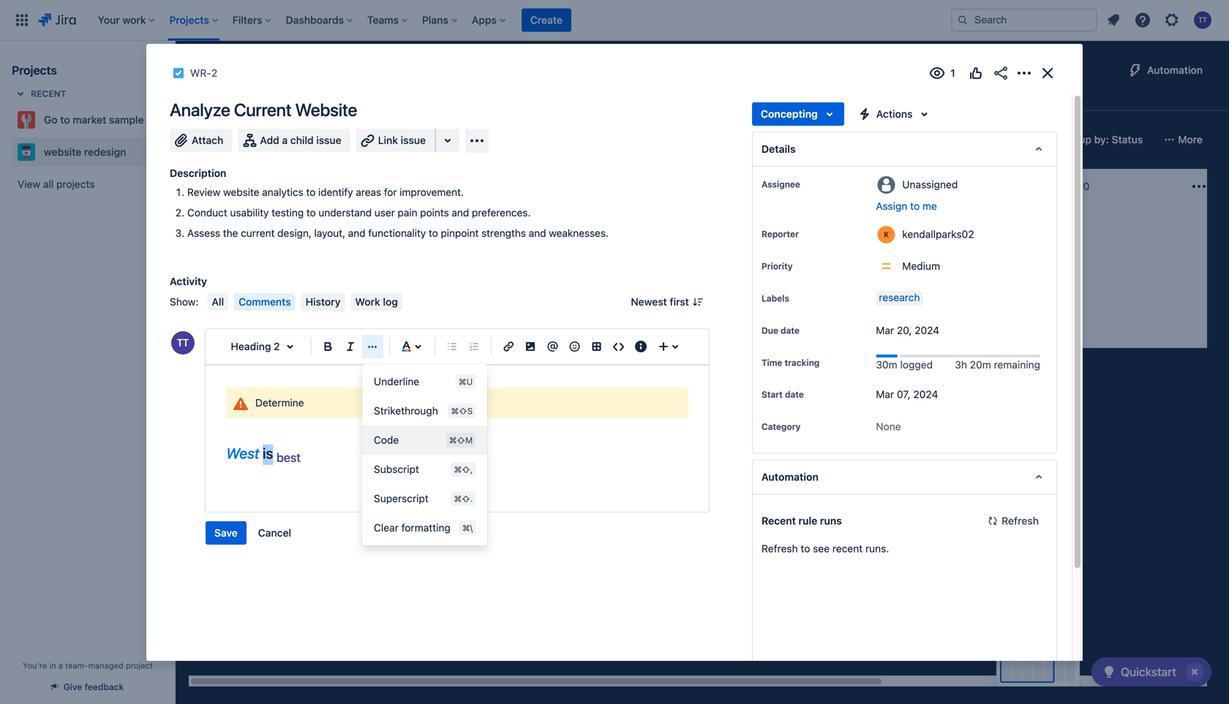 Task type: describe. For each thing, give the bounding box(es) containing it.
info panel image
[[632, 338, 650, 356]]

complete 1
[[216, 180, 272, 192]]

review
[[187, 186, 220, 198]]

conduct usability testing to understand user pain points and preferences.
[[187, 207, 531, 219]]

to left identify
[[306, 186, 315, 198]]

group containing underline
[[362, 367, 487, 543]]

website
[[295, 100, 357, 120]]

research link
[[876, 291, 923, 306]]

identify
[[318, 186, 353, 198]]

details element
[[752, 132, 1057, 167]]

first
[[670, 296, 689, 308]]

view all projects
[[18, 178, 95, 190]]

actions
[[876, 108, 913, 120]]

me
[[923, 200, 937, 212]]

a/b
[[413, 219, 429, 231]]

pain
[[398, 207, 417, 219]]

check image
[[1100, 664, 1118, 681]]

analytics
[[262, 186, 303, 198]]

automation inside button
[[1147, 64, 1203, 76]]

unassigned
[[902, 179, 958, 191]]

history button
[[301, 293, 345, 311]]

go
[[44, 114, 58, 126]]

all
[[43, 178, 54, 190]]

code
[[374, 434, 399, 446]]

search image
[[957, 14, 969, 26]]

⌘⇧s
[[451, 406, 473, 416]]

menu bar inside analyze current website dialog
[[204, 293, 405, 311]]

1 horizontal spatial and
[[452, 207, 469, 219]]

give feedback button
[[43, 675, 133, 699]]

30m logged
[[876, 359, 933, 371]]

panel warning image
[[232, 396, 249, 413]]

quickstart
[[1121, 665, 1176, 679]]

testing inside analyze current website dialog
[[272, 207, 304, 219]]

give
[[63, 682, 82, 692]]

actions button
[[850, 102, 939, 126]]

summary
[[196, 92, 242, 104]]

formatting
[[401, 522, 451, 534]]

automation button
[[1121, 59, 1212, 82]]

start
[[762, 389, 783, 400]]

priority
[[762, 261, 793, 271]]

automation image
[[1127, 61, 1144, 79]]

team-
[[65, 661, 88, 671]]

actions image
[[1015, 64, 1033, 82]]

a/b testing
[[413, 219, 464, 231]]

more formatting image
[[364, 338, 381, 356]]

concepting
[[761, 108, 818, 120]]

remaining
[[994, 359, 1040, 371]]

0 horizontal spatial website
[[44, 146, 81, 158]]

best
[[276, 451, 301, 465]]

all button
[[207, 293, 228, 311]]

1 horizontal spatial testing
[[432, 219, 464, 231]]

2024 for mar 20, 2024
[[915, 324, 939, 337]]

Search board text field
[[195, 129, 306, 150]]

copy link to issue image
[[214, 67, 226, 78]]

⌘⇧m
[[449, 435, 473, 446]]

20,
[[897, 324, 912, 337]]

pinpoint
[[441, 227, 479, 239]]

none
[[876, 421, 901, 433]]

3 1 from the left
[[872, 180, 877, 192]]

log
[[383, 296, 398, 308]]

recent
[[31, 89, 66, 99]]

create button inside "primary" element
[[522, 8, 571, 32]]

add a child issue button
[[238, 129, 350, 152]]

italic ⌘i image
[[342, 338, 359, 356]]

to down points
[[429, 227, 438, 239]]

points
[[420, 207, 449, 219]]

website redesign link
[[12, 138, 158, 167]]

give feedback
[[63, 682, 124, 692]]

complete
[[216, 182, 261, 191]]

link
[[378, 134, 398, 146]]

website redesign
[[44, 146, 126, 158]]

2 for wr-2
[[211, 67, 217, 79]]

do
[[436, 182, 448, 191]]

market
[[73, 114, 106, 126]]

table image
[[588, 338, 605, 356]]

mar for mar 20, 2024
[[876, 324, 894, 337]]

category
[[762, 422, 801, 432]]

heading
[[231, 341, 271, 353]]

for
[[384, 186, 397, 198]]

time
[[762, 358, 782, 368]]

issue inside add a child issue 'button'
[[316, 134, 341, 146]]

to right go
[[60, 114, 70, 126]]

user
[[374, 207, 395, 219]]

managed
[[88, 661, 124, 671]]

1 1 from the left
[[267, 180, 272, 192]]

you're
[[23, 661, 47, 671]]

website inside dialog
[[223, 186, 259, 198]]

strengths
[[481, 227, 526, 239]]

mar for mar 07, 2024
[[876, 388, 894, 400]]

date for start date
[[785, 389, 804, 400]]

20m
[[970, 359, 991, 371]]

create inside button
[[530, 14, 563, 26]]

activity
[[170, 275, 207, 288]]

conduct
[[187, 207, 227, 219]]

kendallparks02
[[902, 228, 974, 240]]

define goals
[[206, 219, 264, 231]]

newest
[[631, 296, 667, 308]]

0 horizontal spatial a
[[58, 661, 63, 671]]

add a child issue
[[260, 134, 341, 146]]

0
[[1083, 180, 1090, 192]]

primary element
[[9, 0, 939, 41]]

labels
[[762, 293, 789, 304]]

2 1 from the left
[[454, 180, 459, 192]]

2024 for mar 07, 2024
[[913, 388, 938, 400]]

view all projects link
[[12, 171, 164, 198]]



Task type: locate. For each thing, give the bounding box(es) containing it.
newest first button
[[622, 293, 710, 311]]

menu bar containing all
[[204, 293, 405, 311]]

medium image
[[777, 287, 789, 299]]

design,
[[277, 227, 312, 239]]

to do 1
[[422, 180, 459, 192]]

2 inside popup button
[[274, 341, 280, 353]]

automation element
[[752, 460, 1057, 495]]

testing
[[272, 207, 304, 219], [432, 219, 464, 231]]

to down review website analytics to identify areas for improvement.
[[306, 207, 316, 219]]

all
[[212, 296, 224, 308]]

create
[[530, 14, 563, 26], [1046, 216, 1078, 228], [221, 283, 253, 295], [634, 321, 666, 333], [840, 328, 872, 340]]

strikethrough
[[374, 405, 438, 417]]

show:
[[170, 296, 199, 308]]

assign to me
[[876, 200, 937, 212]]

1 issue from the left
[[316, 134, 341, 146]]

0 horizontal spatial task image
[[173, 67, 184, 79]]

save button
[[206, 522, 246, 545]]

0 horizontal spatial 2
[[211, 67, 217, 79]]

task image
[[173, 67, 184, 79], [619, 287, 631, 299]]

concepting button
[[752, 102, 844, 126]]

link web pages and more image
[[439, 132, 457, 149]]

issue
[[316, 134, 341, 146], [401, 134, 426, 146]]

testing down points
[[432, 219, 464, 231]]

improvement.
[[400, 186, 464, 198]]

board
[[260, 92, 288, 104]]

0 vertical spatial testing
[[272, 207, 304, 219]]

1 horizontal spatial issue
[[401, 134, 426, 146]]

time tracking
[[762, 358, 820, 368]]

reports link
[[746, 85, 789, 111]]

calendar
[[341, 92, 384, 104]]

add image, video, or file image
[[522, 338, 539, 356]]

layout,
[[314, 227, 345, 239]]

1 vertical spatial task image
[[619, 287, 631, 299]]

0 vertical spatial a
[[282, 134, 288, 146]]

automation inside analyze current website dialog
[[762, 471, 819, 483]]

assign to me button
[[876, 199, 1042, 214]]

2 up summary on the left top of page
[[211, 67, 217, 79]]

the
[[223, 227, 238, 239]]

medium
[[902, 260, 940, 272]]

define
[[206, 219, 236, 231]]

1 vertical spatial 2
[[274, 341, 280, 353]]

1 mar from the top
[[876, 324, 894, 337]]

bold ⌘b image
[[319, 338, 337, 356]]

1 vertical spatial automation
[[762, 471, 819, 483]]

a inside 'button'
[[282, 134, 288, 146]]

1 vertical spatial mar
[[876, 388, 894, 400]]

0 vertical spatial 2024
[[915, 324, 939, 337]]

research
[[879, 292, 920, 304]]

add people image
[[376, 131, 394, 149]]

to
[[422, 182, 434, 191]]

0 horizontal spatial issue
[[316, 134, 341, 146]]

1 horizontal spatial group
[[362, 367, 487, 543]]

project
[[126, 661, 153, 671]]

to left me
[[910, 200, 920, 212]]

2024 right 07,
[[913, 388, 938, 400]]

clear formatting
[[374, 522, 451, 534]]

task image inside analyze current website dialog
[[173, 67, 184, 79]]

create banner
[[0, 0, 1229, 41]]

show subtasks image
[[861, 287, 879, 304]]

issue right child
[[316, 134, 341, 146]]

areas
[[356, 186, 381, 198]]

sample
[[109, 114, 144, 126]]

1 vertical spatial testing
[[432, 219, 464, 231]]

wr-2 link
[[190, 64, 217, 82]]

assess the current design, layout, and functionality to pinpoint strengths and weaknesses.
[[187, 227, 609, 239]]

child
[[290, 134, 314, 146]]

menu bar
[[204, 293, 405, 311]]

due date
[[762, 326, 800, 336]]

and right strengths
[[529, 227, 546, 239]]

determine
[[255, 397, 304, 409]]

0 vertical spatial mar
[[876, 324, 894, 337]]

date for due date
[[781, 326, 800, 336]]

current
[[234, 100, 292, 120]]

automation right automation 'icon'
[[1147, 64, 1203, 76]]

1 horizontal spatial task image
[[619, 287, 631, 299]]

1 right do
[[454, 180, 459, 192]]

vote options: no one has voted for this issue yet. image
[[967, 64, 985, 82]]

attach button
[[170, 129, 232, 152]]

a right add
[[282, 134, 288, 146]]

analyze
[[170, 100, 230, 120]]

tab list
[[184, 85, 977, 111]]

collapse recent projects image
[[12, 85, 29, 102]]

west
[[226, 445, 259, 462]]

subscript
[[374, 463, 419, 476]]

0 horizontal spatial 1
[[267, 180, 272, 192]]

website up view all projects
[[44, 146, 81, 158]]

in
[[49, 661, 56, 671]]

07,
[[897, 388, 911, 400]]

0 horizontal spatial automation
[[762, 471, 819, 483]]

details
[[762, 143, 796, 155]]

automation
[[1147, 64, 1203, 76], [762, 471, 819, 483]]

tab list containing board
[[184, 85, 977, 111]]

logged
[[900, 359, 933, 371]]

you're in a team-managed project
[[23, 661, 153, 671]]

issue inside the link issue "button"
[[401, 134, 426, 146]]

2 right 'heading'
[[274, 341, 280, 353]]

more information about this user image
[[877, 226, 895, 244]]

and up pinpoint
[[452, 207, 469, 219]]

dismiss quickstart image
[[1183, 661, 1206, 684]]

usability
[[230, 207, 269, 219]]

Comment - Main content area, start typing to enter text. text field
[[226, 388, 688, 492]]

weaknesses.
[[549, 227, 609, 239]]

3h
[[955, 359, 967, 371]]

tracking
[[785, 358, 820, 368]]

automation down category
[[762, 471, 819, 483]]

prototyping
[[825, 219, 880, 231]]

1 right complete
[[267, 180, 272, 192]]

1 horizontal spatial 1
[[454, 180, 459, 192]]

goals
[[239, 219, 264, 231]]

assignee
[[762, 179, 800, 189]]

0 vertical spatial website
[[44, 146, 81, 158]]

emoji image
[[566, 338, 583, 356]]

1 vertical spatial a
[[58, 661, 63, 671]]

0 vertical spatial 2
[[211, 67, 217, 79]]

2 issue from the left
[[401, 134, 426, 146]]

0 horizontal spatial testing
[[272, 207, 304, 219]]

superscript
[[374, 493, 429, 505]]

analyze current website dialog
[[146, 44, 1083, 705]]

list link
[[303, 85, 326, 111]]

and down conduct usability testing to understand user pain points and preferences. on the top left of page
[[348, 227, 365, 239]]

link image
[[500, 338, 517, 356]]

testing down analytics
[[272, 207, 304, 219]]

mar
[[876, 324, 894, 337], [876, 388, 894, 400]]

jira image
[[38, 11, 76, 29], [38, 11, 76, 29]]

date
[[781, 326, 800, 336], [785, 389, 804, 400]]

add app image
[[468, 132, 486, 150]]

reports
[[749, 92, 786, 104]]

2 horizontal spatial 1
[[872, 180, 877, 192]]

0 horizontal spatial group
[[206, 522, 300, 545]]

mention image
[[544, 338, 561, 356]]

1 vertical spatial date
[[785, 389, 804, 400]]

understand
[[319, 207, 372, 219]]

1
[[267, 180, 272, 192], [454, 180, 459, 192], [872, 180, 877, 192]]

issue right link
[[401, 134, 426, 146]]

to inside button
[[910, 200, 920, 212]]

comments
[[239, 296, 291, 308]]

and
[[452, 207, 469, 219], [348, 227, 365, 239], [529, 227, 546, 239]]

mar left 07,
[[876, 388, 894, 400]]

date right due at the right top
[[781, 326, 800, 336]]

go to market sample link
[[12, 105, 158, 135]]

code snippet image
[[610, 338, 627, 356]]

2024
[[915, 324, 939, 337], [913, 388, 938, 400]]

group
[[362, 367, 487, 543], [206, 522, 300, 545]]

website up the usability
[[223, 186, 259, 198]]

work log
[[355, 296, 398, 308]]

2 for heading 2
[[274, 341, 280, 353]]

1 horizontal spatial automation
[[1147, 64, 1203, 76]]

⌘⇧,
[[454, 465, 473, 475]]

quickstart button
[[1091, 658, 1212, 687]]

2 horizontal spatial and
[[529, 227, 546, 239]]

1 horizontal spatial a
[[282, 134, 288, 146]]

redesign
[[84, 146, 126, 158]]

mar 07, 2024
[[876, 388, 938, 400]]

2 mar from the top
[[876, 388, 894, 400]]

Search field
[[951, 8, 1097, 32]]

1 vertical spatial website
[[223, 186, 259, 198]]

2
[[211, 67, 217, 79], [274, 341, 280, 353]]

0 vertical spatial date
[[781, 326, 800, 336]]

1 up "assign"
[[872, 180, 877, 192]]

group inside analyze current website dialog
[[206, 522, 300, 545]]

wr-
[[190, 67, 211, 79]]

0 vertical spatial task image
[[173, 67, 184, 79]]

mar left '20,' at the top of page
[[876, 324, 894, 337]]

preferences.
[[472, 207, 531, 219]]

task image left wr- in the left top of the page
[[173, 67, 184, 79]]

attach
[[192, 134, 223, 146]]

reporter
[[762, 229, 799, 239]]

is
[[263, 445, 273, 462]]

1 horizontal spatial 2
[[274, 341, 280, 353]]

due
[[762, 326, 778, 336]]

0 vertical spatial automation
[[1147, 64, 1203, 76]]

date right the start
[[785, 389, 804, 400]]

group containing save
[[206, 522, 300, 545]]

link issue
[[378, 134, 426, 146]]

save
[[214, 527, 238, 539]]

task image left newest
[[619, 287, 631, 299]]

cancel
[[258, 527, 291, 539]]

functionality
[[368, 227, 426, 239]]

0 horizontal spatial and
[[348, 227, 365, 239]]

1 horizontal spatial website
[[223, 186, 259, 198]]

2024 right '20,' at the top of page
[[915, 324, 939, 337]]

a right in
[[58, 661, 63, 671]]

clear
[[374, 522, 399, 534]]

1 vertical spatial 2024
[[913, 388, 938, 400]]

close image
[[1039, 64, 1056, 82]]

link issue button
[[356, 129, 436, 152]]



Task type: vqa. For each thing, say whether or not it's contained in the screenshot.
Create an automation to perform tasks with the click of a button. Once created, manually triggered automations will appear here.
no



